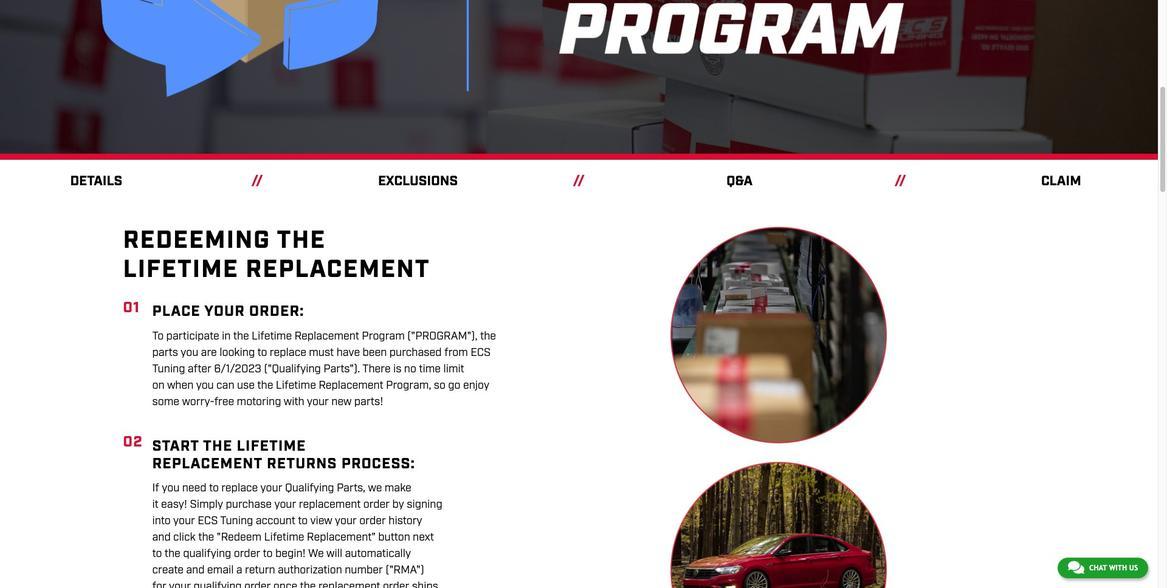 Task type: vqa. For each thing, say whether or not it's contained in the screenshot.
'If'
yes



Task type: describe. For each thing, give the bounding box(es) containing it.
parts
[[152, 346, 178, 360]]

limit
[[444, 362, 464, 377]]

program
[[362, 329, 405, 344]]

0 vertical spatial replacement
[[295, 329, 359, 344]]

comments image
[[1068, 561, 1085, 575]]

details
[[70, 173, 122, 190]]

replacement
[[246, 254, 430, 286]]

redeeming the lifetime replacement
[[123, 225, 430, 286]]

account
[[256, 515, 295, 529]]

it
[[152, 498, 159, 513]]

replace inside the to participate in the lifetime replacement program ("program"), the parts you are looking to replace must have been purchased from ecs tuning after 6/1/2023 ("qualifying parts"). there is no time limit on when you can use the lifetime replacement program, so go enjoy some worry-free motoring with your new parts!
[[270, 346, 306, 360]]

are
[[201, 346, 217, 360]]

1 vertical spatial replacement
[[319, 379, 384, 393]]

process:
[[342, 455, 415, 474]]

purchase
[[226, 498, 272, 513]]

from
[[444, 346, 468, 360]]

to
[[152, 329, 164, 344]]

the up motoring
[[257, 379, 273, 393]]

the up create
[[165, 547, 181, 562]]

the
[[277, 225, 326, 257]]

when
[[167, 379, 194, 393]]

button
[[378, 531, 410, 546]]

returns
[[267, 455, 337, 474]]

replace inside if you need to replace your qualifying parts, we make it easy! simply purchase your replacement order by signing into your ecs tuning account to view your order history and click the "redeem lifetime replacement" button next to the qualifying order to begin! we will automatically create and email a return authorization number ("rma")
[[221, 482, 258, 496]]

to up create
[[152, 547, 162, 562]]

parts").
[[324, 362, 360, 377]]

with inside the to participate in the lifetime replacement program ("program"), the parts you are looking to replace must have been purchased from ecs tuning after 6/1/2023 ("qualifying parts"). there is no time limit on when you can use the lifetime replacement program, so go enjoy some worry-free motoring with your new parts!
[[284, 395, 304, 410]]

parts,
[[337, 482, 366, 496]]

free
[[214, 395, 234, 410]]

there
[[363, 362, 391, 377]]

place your order:
[[152, 302, 304, 322]]

0 vertical spatial you
[[181, 346, 198, 360]]

claim image
[[0, 0, 1158, 160]]

chat with us link
[[1058, 558, 1149, 579]]

to up the return on the left bottom of page
[[263, 547, 273, 562]]

qualifying
[[285, 482, 334, 496]]

number
[[345, 564, 383, 579]]

view
[[310, 515, 332, 529]]

1 vertical spatial with
[[1109, 564, 1127, 573]]

no
[[404, 362, 416, 377]]

must
[[309, 346, 334, 360]]

the right ("program"),
[[480, 329, 496, 344]]

lifetime down ("qualifying
[[276, 379, 316, 393]]

6/1/2023
[[214, 362, 261, 377]]

simply
[[190, 498, 223, 513]]

the inside start the lifetime replacement returns process:
[[203, 437, 233, 457]]

the up qualifying on the left bottom of page
[[198, 531, 214, 546]]

click
[[173, 531, 196, 546]]

2 lifetime replacement image from the top
[[670, 462, 887, 589]]

lifetime inside if you need to replace your qualifying parts, we make it easy! simply purchase your replacement order by signing into your ecs tuning account to view your order history and click the "redeem lifetime replacement" button next to the qualifying order to begin! we will automatically create and email a return authorization number ("rma")
[[264, 531, 304, 546]]

need
[[182, 482, 206, 496]]

on
[[152, 379, 165, 393]]

0 vertical spatial and
[[152, 531, 171, 546]]

chat
[[1090, 564, 1107, 573]]

use
[[237, 379, 255, 393]]

go
[[448, 379, 461, 393]]

we
[[368, 482, 382, 496]]

in
[[222, 329, 231, 344]]

participate
[[166, 329, 219, 344]]

create
[[152, 564, 184, 579]]

we
[[308, 547, 324, 562]]

details link
[[70, 173, 122, 190]]

automatically
[[345, 547, 411, 562]]

2 vertical spatial order
[[234, 547, 260, 562]]

looking
[[220, 346, 255, 360]]

exclusions
[[378, 173, 458, 190]]

new
[[332, 395, 352, 410]]

start the lifetime replacement returns process:
[[152, 437, 415, 474]]

0 vertical spatial order
[[363, 498, 390, 513]]

next
[[413, 531, 434, 546]]

into
[[152, 515, 171, 529]]

some
[[152, 395, 179, 410]]

program,
[[386, 379, 431, 393]]

is
[[393, 362, 402, 377]]

enjoy
[[463, 379, 489, 393]]

1 // from the left
[[251, 173, 263, 190]]

begin!
[[275, 547, 306, 562]]

qualifying
[[183, 547, 231, 562]]



Task type: locate. For each thing, give the bounding box(es) containing it.
0 vertical spatial with
[[284, 395, 304, 410]]

1 vertical spatial and
[[186, 564, 205, 579]]

1 horizontal spatial //
[[573, 173, 585, 190]]

us
[[1130, 564, 1138, 573]]

0 vertical spatial lifetime replacement image
[[670, 227, 887, 444]]

claim
[[1042, 173, 1082, 190]]

will
[[326, 547, 342, 562]]

your up purchase
[[261, 482, 282, 496]]

return
[[245, 564, 275, 579]]

you right if
[[162, 482, 180, 496]]

start
[[152, 437, 199, 457]]

your up replacement"
[[335, 515, 357, 529]]

to left view
[[298, 515, 308, 529]]

your inside the to participate in the lifetime replacement program ("program"), the parts you are looking to replace must have been purchased from ecs tuning after 6/1/2023 ("qualifying parts"). there is no time limit on when you can use the lifetime replacement program, so go enjoy some worry-free motoring with your new parts!
[[307, 395, 329, 410]]

"redeem
[[217, 531, 262, 546]]

signing
[[407, 498, 443, 513]]

1 lifetime replacement image from the top
[[670, 227, 887, 444]]

//
[[251, 173, 263, 190], [573, 173, 585, 190], [895, 173, 906, 190]]

0 vertical spatial ecs
[[471, 346, 491, 360]]

place
[[152, 302, 201, 322]]

lifetime replacement image
[[670, 227, 887, 444], [670, 462, 887, 589]]

replace up purchase
[[221, 482, 258, 496]]

order up a
[[234, 547, 260, 562]]

the right start
[[203, 437, 233, 457]]

authorization
[[278, 564, 342, 579]]

0 horizontal spatial and
[[152, 531, 171, 546]]

2 // from the left
[[573, 173, 585, 190]]

email
[[207, 564, 234, 579]]

1 horizontal spatial ecs
[[471, 346, 491, 360]]

tuning up '"redeem'
[[220, 515, 253, 529]]

replacement
[[295, 329, 359, 344], [319, 379, 384, 393], [152, 455, 263, 474]]

ecs right from
[[471, 346, 491, 360]]

by
[[393, 498, 404, 513]]

you inside if you need to replace your qualifying parts, we make it easy! simply purchase your replacement order by signing into your ecs tuning account to view your order history and click the "redeem lifetime replacement" button next to the qualifying order to begin! we will automatically create and email a return authorization number ("rma")
[[162, 482, 180, 496]]

0 vertical spatial tuning
[[152, 362, 185, 377]]

1 horizontal spatial replace
[[270, 346, 306, 360]]

0 horizontal spatial ecs
[[198, 515, 218, 529]]

replacement
[[299, 498, 361, 513]]

a
[[236, 564, 242, 579]]

lifetime down order:
[[252, 329, 292, 344]]

01
[[123, 298, 140, 318]]

0 vertical spatial replace
[[270, 346, 306, 360]]

ecs down simply
[[198, 515, 218, 529]]

1 horizontal spatial with
[[1109, 564, 1127, 573]]

make
[[385, 482, 412, 496]]

to inside the to participate in the lifetime replacement program ("program"), the parts you are looking to replace must have been purchased from ecs tuning after 6/1/2023 ("qualifying parts"). there is no time limit on when you can use the lifetime replacement program, so go enjoy some worry-free motoring with your new parts!
[[258, 346, 267, 360]]

2 vertical spatial you
[[162, 482, 180, 496]]

1 vertical spatial replace
[[221, 482, 258, 496]]

order:
[[249, 302, 304, 322]]

exclusions link
[[378, 173, 458, 190]]

tuning down parts
[[152, 362, 185, 377]]

your up click
[[173, 515, 195, 529]]

replacement"
[[307, 531, 376, 546]]

redeeming
[[123, 225, 271, 257]]

replacement up the must
[[295, 329, 359, 344]]

with down ("qualifying
[[284, 395, 304, 410]]

2 vertical spatial replacement
[[152, 455, 263, 474]]

replacement inside start the lifetime replacement returns process:
[[152, 455, 263, 474]]

your
[[307, 395, 329, 410], [261, 482, 282, 496], [274, 498, 296, 513], [173, 515, 195, 529], [335, 515, 357, 529]]

claim link
[[1042, 173, 1082, 190]]

("rma")
[[386, 564, 424, 579]]

1 horizontal spatial and
[[186, 564, 205, 579]]

1 vertical spatial lifetime replacement image
[[670, 462, 887, 589]]

purchased
[[390, 346, 442, 360]]

after
[[188, 362, 212, 377]]

1 horizontal spatial tuning
[[220, 515, 253, 529]]

("qualifying
[[264, 362, 321, 377]]

lifetime
[[252, 329, 292, 344], [276, 379, 316, 393], [237, 437, 306, 457], [264, 531, 304, 546]]

have
[[337, 346, 360, 360]]

ecs inside if you need to replace your qualifying parts, we make it easy! simply purchase your replacement order by signing into your ecs tuning account to view your order history and click the "redeem lifetime replacement" button next to the qualifying order to begin! we will automatically create and email a return authorization number ("rma")
[[198, 515, 218, 529]]

so
[[434, 379, 446, 393]]

motoring
[[237, 395, 281, 410]]

you down after
[[196, 379, 214, 393]]

0 horizontal spatial with
[[284, 395, 304, 410]]

0 horizontal spatial replace
[[221, 482, 258, 496]]

0 horizontal spatial //
[[251, 173, 263, 190]]

lifetime
[[123, 254, 239, 286]]

your
[[205, 302, 245, 322]]

2 horizontal spatial //
[[895, 173, 906, 190]]

ecs
[[471, 346, 491, 360], [198, 515, 218, 529]]

replace up ("qualifying
[[270, 346, 306, 360]]

to participate in the lifetime replacement program ("program"), the parts you are looking to replace must have been purchased from ecs tuning after 6/1/2023 ("qualifying parts"). there is no time limit on when you can use the lifetime replacement program, so go enjoy some worry-free motoring with your new parts!
[[152, 329, 496, 410]]

you down participate
[[181, 346, 198, 360]]

can
[[217, 379, 234, 393]]

1 vertical spatial order
[[360, 515, 386, 529]]

1 vertical spatial you
[[196, 379, 214, 393]]

and down "into"
[[152, 531, 171, 546]]

q&a link
[[727, 173, 753, 190]]

worry-
[[182, 395, 214, 410]]

easy!
[[161, 498, 187, 513]]

q&a
[[727, 173, 753, 190]]

0 horizontal spatial tuning
[[152, 362, 185, 377]]

1 vertical spatial tuning
[[220, 515, 253, 529]]

and down qualifying on the left bottom of page
[[186, 564, 205, 579]]

with
[[284, 395, 304, 410], [1109, 564, 1127, 573]]

to up simply
[[209, 482, 219, 496]]

lifetime down motoring
[[237, 437, 306, 457]]

tuning inside the to participate in the lifetime replacement program ("program"), the parts you are looking to replace must have been purchased from ecs tuning after 6/1/2023 ("qualifying parts"). there is no time limit on when you can use the lifetime replacement program, so go enjoy some worry-free motoring with your new parts!
[[152, 362, 185, 377]]

you
[[181, 346, 198, 360], [196, 379, 214, 393], [162, 482, 180, 496]]

to right looking
[[258, 346, 267, 360]]

replacement up need
[[152, 455, 263, 474]]

the
[[233, 329, 249, 344], [480, 329, 496, 344], [257, 379, 273, 393], [203, 437, 233, 457], [198, 531, 214, 546], [165, 547, 181, 562]]

order
[[363, 498, 390, 513], [360, 515, 386, 529], [234, 547, 260, 562]]

time
[[419, 362, 441, 377]]

parts!
[[354, 395, 383, 410]]

order down we
[[363, 498, 390, 513]]

02
[[123, 433, 143, 453]]

and
[[152, 531, 171, 546], [186, 564, 205, 579]]

1 vertical spatial ecs
[[198, 515, 218, 529]]

3 // from the left
[[895, 173, 906, 190]]

if
[[152, 482, 159, 496]]

tuning inside if you need to replace your qualifying parts, we make it easy! simply purchase your replacement order by signing into your ecs tuning account to view your order history and click the "redeem lifetime replacement" button next to the qualifying order to begin! we will automatically create and email a return authorization number ("rma")
[[220, 515, 253, 529]]

ecs inside the to participate in the lifetime replacement program ("program"), the parts you are looking to replace must have been purchased from ecs tuning after 6/1/2023 ("qualifying parts"). there is no time limit on when you can use the lifetime replacement program, so go enjoy some worry-free motoring with your new parts!
[[471, 346, 491, 360]]

with left us
[[1109, 564, 1127, 573]]

history
[[389, 515, 422, 529]]

your up account
[[274, 498, 296, 513]]

lifetime up begin!
[[264, 531, 304, 546]]

to
[[258, 346, 267, 360], [209, 482, 219, 496], [298, 515, 308, 529], [152, 547, 162, 562], [263, 547, 273, 562]]

the right in
[[233, 329, 249, 344]]

replace
[[270, 346, 306, 360], [221, 482, 258, 496]]

your left new on the bottom
[[307, 395, 329, 410]]

if you need to replace your qualifying parts, we make it easy! simply purchase your replacement order by signing into your ecs tuning account to view your order history and click the "redeem lifetime replacement" button next to the qualifying order to begin! we will automatically create and email a return authorization number ("rma")
[[152, 482, 443, 579]]

chat with us
[[1090, 564, 1138, 573]]

("program"),
[[407, 329, 478, 344]]

been
[[363, 346, 387, 360]]

lifetime inside start the lifetime replacement returns process:
[[237, 437, 306, 457]]

replacement down "parts")."
[[319, 379, 384, 393]]

order up button
[[360, 515, 386, 529]]



